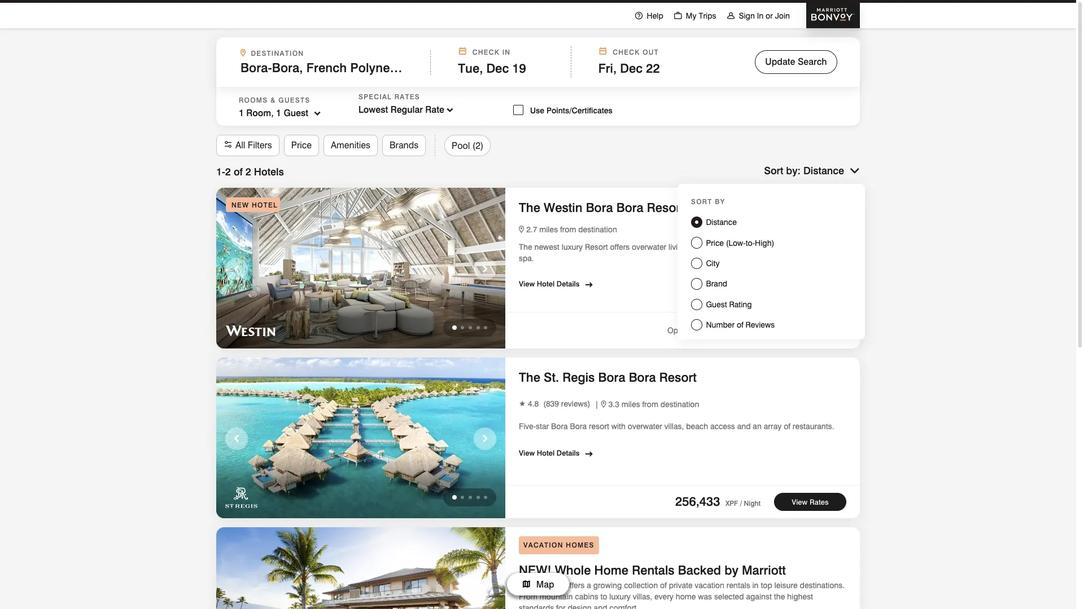 Task type: locate. For each thing, give the bounding box(es) containing it.
destination
[[251, 49, 304, 58]]

view hotel details
[[519, 279, 580, 288], [519, 449, 580, 458]]

standards
[[519, 604, 554, 610]]

0 vertical spatial villas,
[[664, 422, 684, 431]]

1 vertical spatial a
[[587, 582, 591, 591]]

my trips
[[686, 11, 716, 20]]

1 vertical spatial marriott
[[519, 582, 546, 591]]

resort up 3.3 miles from destination
[[659, 371, 697, 385]]

luxury down 2.7 miles from destination
[[562, 242, 583, 252]]

price for price
[[291, 140, 312, 151]]

1 horizontal spatial distance
[[803, 165, 844, 177]]

a up cabins
[[587, 582, 591, 591]]

0 horizontal spatial 2
[[225, 166, 231, 178]]

2 the from the top
[[519, 242, 532, 252]]

a left full
[[825, 242, 829, 252]]

view
[[519, 279, 535, 288], [519, 449, 535, 458], [792, 498, 808, 507]]

distance inside distance menu
[[706, 218, 737, 227]]

soon
[[700, 326, 719, 335]]

of up every
[[660, 582, 667, 591]]

against
[[746, 593, 772, 602]]

brands button
[[382, 135, 426, 156]]

every
[[654, 593, 674, 602]]

westin
[[544, 200, 582, 215]]

1 hotel from the top
[[537, 279, 555, 288]]

1 - 2 of 2 hotels
[[216, 166, 284, 178]]

details
[[557, 279, 580, 288], [557, 449, 580, 458]]

new
[[231, 201, 249, 209]]

2 vertical spatial resort
[[659, 371, 697, 385]]

hotel for westin
[[537, 279, 555, 288]]

2 details from the top
[[557, 449, 580, 458]]

by left "distance" button
[[786, 165, 798, 177]]

marriott up top
[[742, 563, 786, 578]]

destination down the westin bora bora resort & spa
[[578, 225, 617, 234]]

thin image
[[726, 11, 735, 20]]

view hotel details button for westin
[[519, 275, 583, 289]]

by for sort by :
[[786, 165, 798, 177]]

destination for 2.7 miles from destination
[[578, 225, 617, 234]]

3.3 miles from destination
[[608, 400, 699, 409]]

the up 2.7
[[519, 200, 540, 215]]

of inside 'new! whole home rentals backed by marriott marriott now offers a growing collection of private vacation rentals in top leisure destinations. from mountain cabins to luxury villas, every home was selected against the highest standards for design and comfort.'
[[660, 582, 667, 591]]

selected
[[714, 593, 744, 602]]

1 thin image from the left
[[634, 11, 643, 20]]

0 horizontal spatial distance
[[706, 218, 737, 227]]

villas, inside 'new! whole home rentals backed by marriott marriott now offers a growing collection of private vacation rentals in top leisure destinations. from mountain cabins to luxury villas, every home was selected against the highest standards for design and comfort.'
[[633, 593, 652, 602]]

1 vertical spatial by
[[715, 198, 725, 206]]

next image
[[478, 261, 492, 278], [478, 431, 492, 448]]

view down spa.
[[519, 279, 535, 288]]

1 view hotel details button from the top
[[519, 275, 583, 289]]

resort up living,
[[647, 200, 684, 215]]

marriott up "from"
[[519, 582, 546, 591]]

1 vertical spatial the
[[519, 242, 532, 252]]

and down to
[[594, 604, 607, 610]]

overwater left living,
[[632, 242, 666, 252]]

1 vertical spatial next image
[[478, 431, 492, 448]]

1 horizontal spatial luxury
[[609, 593, 631, 602]]

)
[[588, 400, 590, 409]]

1 details from the top
[[557, 279, 580, 288]]

0 horizontal spatial from
[[560, 225, 576, 234]]

0 vertical spatial hotel
[[537, 279, 555, 288]]

price button
[[284, 135, 319, 156]]

price right filters
[[291, 140, 312, 151]]

and left an
[[737, 422, 751, 431]]

from up five-star bora bora resort with overwater villas, beach access and an array of restaurants.
[[642, 400, 658, 409]]

thin image
[[634, 11, 643, 20], [673, 11, 683, 20]]

1 vertical spatial luxury
[[609, 593, 631, 602]]

2 next image from the top
[[478, 431, 492, 448]]

in
[[757, 11, 763, 20]]

hotel
[[537, 279, 555, 288], [537, 449, 555, 458]]

1 horizontal spatial price
[[706, 239, 724, 248]]

of right array
[[784, 422, 790, 431]]

restaurant
[[769, 242, 807, 252]]

0 vertical spatial details
[[557, 279, 580, 288]]

1 horizontal spatial destination
[[660, 400, 699, 409]]

luxury inside the newest luxury resort offers overwater living, new concept bar and restaurant and a full spa.
[[562, 242, 583, 252]]

by up concept
[[715, 198, 725, 206]]

luxury up comfort.
[[609, 593, 631, 602]]

of right may
[[737, 321, 743, 330]]

view hotel details down spa.
[[519, 279, 580, 288]]

vacation homes
[[523, 541, 594, 550]]

0 horizontal spatial miles
[[539, 225, 558, 234]]

my
[[686, 11, 696, 20]]

1 horizontal spatial 2
[[245, 166, 251, 178]]

0 horizontal spatial luxury
[[562, 242, 583, 252]]

st.
[[544, 371, 559, 385]]

0 vertical spatial a
[[825, 242, 829, 252]]

1 vertical spatial resort
[[585, 242, 608, 252]]

spa
[[700, 200, 722, 215]]

1 vertical spatial view hotel details
[[519, 449, 580, 458]]

& left spa on the right top
[[688, 200, 696, 215]]

1 vertical spatial &
[[688, 200, 696, 215]]

2 vertical spatial by
[[724, 563, 738, 578]]

check in tue, dec 19
[[458, 48, 526, 76]]

by
[[786, 165, 798, 177], [715, 198, 725, 206], [724, 563, 738, 578]]

sort up new in the right top of the page
[[691, 198, 712, 206]]

1 vertical spatial sort
[[691, 198, 712, 206]]

map
[[536, 580, 554, 591]]

hotel down star
[[537, 449, 555, 458]]

luxury inside 'new! whole home rentals backed by marriott marriott now offers a growing collection of private vacation rentals in top leisure destinations. from mountain cabins to luxury villas, every home was selected against the highest standards for design and comfort.'
[[609, 593, 631, 602]]

destination up five-star bora bora resort with overwater villas, beach access and an array of restaurants.
[[660, 400, 699, 409]]

1 horizontal spatial from
[[642, 400, 658, 409]]

the inside the newest luxury resort offers overwater living, new concept bar and restaurant and a full spa.
[[519, 242, 532, 252]]

distance down spa on the right top
[[706, 218, 737, 227]]

2 hotel from the top
[[537, 449, 555, 458]]

none search field containing tue, dec 19
[[216, 37, 860, 126]]

0 vertical spatial view
[[519, 279, 535, 288]]

thin image inside 'my trips' button
[[673, 11, 683, 20]]

rates
[[394, 93, 420, 101]]

sort for sort by :
[[764, 165, 783, 177]]

4.8 ( 839 reviews )
[[528, 400, 590, 409]]

next image left spa.
[[478, 261, 492, 278]]

offers down the westin bora bora resort & spa button
[[610, 242, 630, 252]]

0 vertical spatial view hotel details
[[519, 279, 580, 288]]

distance inside "distance" button
[[803, 165, 844, 177]]

top
[[761, 582, 772, 591]]

0 vertical spatial by
[[786, 165, 798, 177]]

hotel
[[252, 201, 278, 209]]

view hotel details button down spa.
[[519, 275, 583, 289]]

view hotel details for westin
[[519, 279, 580, 288]]

tue,
[[458, 61, 483, 76]]

the up spa.
[[519, 242, 532, 252]]

0 vertical spatial next image
[[478, 261, 492, 278]]

was
[[698, 593, 712, 602]]

1 horizontal spatial a
[[825, 242, 829, 252]]

whole
[[555, 563, 591, 578]]

0 vertical spatial miles
[[539, 225, 558, 234]]

the inside button
[[519, 200, 540, 215]]

miles right 2.7
[[539, 225, 558, 234]]

restaurants.
[[793, 422, 834, 431]]

marriott
[[742, 563, 786, 578], [519, 582, 546, 591]]

distance
[[803, 165, 844, 177], [706, 218, 737, 227]]

sort left :
[[764, 165, 783, 177]]

0 vertical spatial distance
[[803, 165, 844, 177]]

1 vertical spatial from
[[642, 400, 658, 409]]

rooms
[[239, 96, 268, 104]]

pool
[[452, 141, 470, 151]]

0 vertical spatial xs image
[[519, 226, 524, 233]]

1 vertical spatial miles
[[621, 400, 640, 409]]

miles right 3.3
[[621, 400, 640, 409]]

1 vertical spatial view
[[519, 449, 535, 458]]

hotel down newest
[[537, 279, 555, 288]]

view left 'rates'
[[792, 498, 808, 507]]

1 horizontal spatial sort
[[764, 165, 783, 177]]

1 horizontal spatial xs image
[[601, 401, 606, 408]]

price inside menu
[[706, 239, 724, 248]]

0 vertical spatial sort
[[764, 165, 783, 177]]

1 horizontal spatial &
[[688, 200, 696, 215]]

thin image left help
[[634, 11, 643, 20]]

xs image left 2.7
[[519, 226, 524, 233]]

2 right 1
[[225, 166, 231, 178]]

0 vertical spatial the
[[519, 200, 540, 215]]

offers inside the newest luxury resort offers overwater living, new concept bar and restaurant and a full spa.
[[610, 242, 630, 252]]

view hotel details for st.
[[519, 449, 580, 458]]

1 horizontal spatial thin image
[[673, 11, 683, 20]]

newest
[[534, 242, 559, 252]]

1 horizontal spatial miles
[[621, 400, 640, 409]]

resort inside the newest luxury resort offers overwater living, new concept bar and restaurant and a full spa.
[[585, 242, 608, 252]]

view hotel details button down star
[[519, 444, 583, 459]]

overwater
[[632, 242, 666, 252], [628, 422, 662, 431]]

vacation
[[523, 541, 563, 550]]

0 horizontal spatial xs image
[[519, 226, 524, 233]]

0 vertical spatial marriott
[[742, 563, 786, 578]]

None search field
[[216, 37, 860, 126]]

1 the from the top
[[519, 200, 540, 215]]

1 horizontal spatial marriott
[[742, 563, 786, 578]]

xs image right |
[[601, 401, 606, 408]]

special
[[359, 93, 392, 101]]

0 horizontal spatial &
[[271, 96, 276, 104]]

19
[[512, 61, 526, 76]]

2 vertical spatial the
[[519, 371, 540, 385]]

sign in or join
[[739, 11, 790, 20]]

1 vertical spatial price
[[706, 239, 724, 248]]

2 left hotels
[[245, 166, 251, 178]]

and
[[753, 242, 767, 252], [809, 242, 822, 252], [737, 422, 751, 431], [594, 604, 607, 610]]

view hotel details button
[[519, 275, 583, 289], [519, 444, 583, 459]]

vacation
[[695, 582, 724, 591]]

and inside 'new! whole home rentals backed by marriott marriott now offers a growing collection of private vacation rentals in top leisure destinations. from mountain cabins to luxury villas, every home was selected against the highest standards for design and comfort.'
[[594, 604, 607, 610]]

1 vertical spatial overwater
[[628, 422, 662, 431]]

resort inside button
[[659, 371, 697, 385]]

view down five-
[[519, 449, 535, 458]]

sign
[[739, 11, 755, 20]]

distance right :
[[803, 165, 844, 177]]

the for the westin bora bora resort & spa
[[519, 200, 540, 215]]

(2)
[[472, 141, 483, 151]]

0 vertical spatial overwater
[[632, 242, 666, 252]]

1 vertical spatial offers
[[565, 582, 585, 591]]

0 vertical spatial destination
[[578, 225, 617, 234]]

reviews
[[561, 400, 588, 409]]

distance button
[[803, 164, 860, 178]]

2 view hotel details from the top
[[519, 449, 580, 458]]

by up rentals
[[724, 563, 738, 578]]

villas, down collection
[[633, 593, 652, 602]]

home
[[676, 593, 696, 602]]

details down reviews
[[557, 449, 580, 458]]

0 vertical spatial &
[[271, 96, 276, 104]]

& right rooms
[[271, 96, 276, 104]]

0 vertical spatial from
[[560, 225, 576, 234]]

0 vertical spatial luxury
[[562, 242, 583, 252]]

search
[[798, 56, 827, 67]]

destination
[[578, 225, 617, 234], [660, 400, 699, 409]]

1 next image from the top
[[478, 261, 492, 278]]

0 horizontal spatial price
[[291, 140, 312, 151]]

filters
[[248, 140, 272, 151]]

1 vertical spatial view hotel details button
[[519, 444, 583, 459]]

rates
[[810, 498, 829, 507]]

0 horizontal spatial a
[[587, 582, 591, 591]]

sort by :
[[764, 165, 801, 177]]

view for the westin bora bora resort & spa
[[519, 279, 535, 288]]

1 vertical spatial distance
[[706, 218, 737, 227]]

sort
[[764, 165, 783, 177], [691, 198, 712, 206]]

1 vertical spatial destination
[[660, 400, 699, 409]]

0 vertical spatial view hotel details button
[[519, 275, 583, 289]]

price inside button
[[291, 140, 312, 151]]

concept
[[708, 242, 737, 252]]

brand menu
[[691, 278, 851, 290]]

the
[[774, 593, 785, 602]]

arrow down image
[[850, 165, 860, 177]]

offers down 'whole'
[[565, 582, 585, 591]]

overwater inside the newest luxury resort offers overwater living, new concept bar and restaurant and a full spa.
[[632, 242, 666, 252]]

2.7
[[526, 225, 537, 234]]

view rates link
[[774, 493, 846, 512]]

thin image inside help link
[[634, 11, 643, 20]]

all filters button
[[216, 135, 279, 156]]

1 vertical spatial villas,
[[633, 593, 652, 602]]

2 view hotel details button from the top
[[519, 444, 583, 459]]

resort
[[589, 422, 609, 431]]

1 vertical spatial xs image
[[601, 401, 606, 408]]

0 horizontal spatial thin image
[[634, 11, 643, 20]]

1 vertical spatial hotel
[[537, 449, 555, 458]]

details down newest
[[557, 279, 580, 288]]

0 horizontal spatial offers
[[565, 582, 585, 591]]

next image left five-
[[478, 431, 492, 448]]

3 the from the top
[[519, 371, 540, 385]]

0 horizontal spatial sort
[[691, 198, 712, 206]]

miles
[[539, 225, 558, 234], [621, 400, 640, 409]]

0 vertical spatial price
[[291, 140, 312, 151]]

villas, left beach
[[664, 422, 684, 431]]

offers inside 'new! whole home rentals backed by marriott marriott now offers a growing collection of private vacation rentals in top leisure destinations. from mountain cabins to luxury villas, every home was selected against the highest standards for design and comfort.'
[[565, 582, 585, 591]]

xpf / night button
[[724, 499, 761, 508]]

1 vertical spatial details
[[557, 449, 580, 458]]

price for price (low-to-high)
[[706, 239, 724, 248]]

the inside button
[[519, 371, 540, 385]]

0 vertical spatial offers
[[610, 242, 630, 252]]

0 horizontal spatial destination
[[578, 225, 617, 234]]

resort down 2.7 miles from destination
[[585, 242, 608, 252]]

2 vertical spatial view
[[792, 498, 808, 507]]

2 thin image from the left
[[673, 11, 683, 20]]

view hotel details down star
[[519, 449, 580, 458]]

city menu
[[691, 258, 851, 269]]

a
[[825, 242, 829, 252], [587, 582, 591, 591]]

price right new in the right top of the page
[[706, 239, 724, 248]]

guest rating menu
[[691, 299, 851, 310]]

thin image left my
[[673, 11, 683, 20]]

1 2 from the left
[[225, 166, 231, 178]]

the left the st.
[[519, 371, 540, 385]]

0 vertical spatial resort
[[647, 200, 684, 215]]

from down the westin
[[560, 225, 576, 234]]

a inside 'new! whole home rentals backed by marriott marriott now offers a growing collection of private vacation rentals in top leisure destinations. from mountain cabins to luxury villas, every home was selected against the highest standards for design and comfort.'
[[587, 582, 591, 591]]

from
[[560, 225, 576, 234], [642, 400, 658, 409]]

overwater down 3.3 miles from destination
[[628, 422, 662, 431]]

guest rating
[[706, 300, 752, 309]]

xs image
[[519, 226, 524, 233], [601, 401, 606, 408]]

0 horizontal spatial villas,
[[633, 593, 652, 602]]

1 horizontal spatial villas,
[[664, 422, 684, 431]]

1 view hotel details from the top
[[519, 279, 580, 288]]

1 horizontal spatial offers
[[610, 242, 630, 252]]



Task type: describe. For each thing, give the bounding box(es) containing it.
with
[[611, 422, 626, 431]]

of inside number of reviews 'menu'
[[737, 321, 743, 330]]

and right bar at the top of page
[[753, 242, 767, 252]]

bar
[[739, 242, 751, 252]]

two bedrooms overwater royal suite villa mt otemanu view image
[[216, 358, 505, 521]]

view inside button
[[792, 498, 808, 507]]

in
[[752, 582, 759, 591]]

star
[[536, 422, 549, 431]]

details for westin
[[557, 279, 580, 288]]

homes
[[566, 541, 594, 550]]

(low-
[[726, 239, 746, 248]]

distance menu
[[691, 217, 851, 228]]

pool                 (2)
[[452, 141, 483, 151]]

for
[[556, 604, 566, 610]]

map button
[[507, 574, 569, 596]]

miles for 2.7
[[539, 225, 558, 234]]

array
[[764, 422, 782, 431]]

opening
[[667, 326, 698, 335]]

price (low-to-high) menu
[[691, 237, 851, 249]]

access
[[710, 422, 735, 431]]

price (low-to-high)
[[706, 239, 774, 248]]

a inside the newest luxury resort offers overwater living, new concept bar and restaurant and a full spa.
[[825, 242, 829, 252]]

miles for 3.3
[[621, 400, 640, 409]]

check
[[472, 48, 500, 56]]

destination for 3.3 miles from destination
[[660, 400, 699, 409]]

to
[[600, 593, 607, 602]]

rooms & guests
[[239, 96, 310, 104]]

five-star bora bora resort with overwater villas, beach access and an array of restaurants.
[[519, 422, 834, 431]]

view for the st. regis bora bora resort
[[519, 449, 535, 458]]

-
[[222, 166, 225, 178]]

help
[[647, 11, 663, 20]]

regis
[[562, 371, 595, 385]]

2.7 miles from destination
[[526, 225, 617, 234]]

all filters
[[235, 140, 272, 151]]

details for st.
[[557, 449, 580, 458]]

839
[[546, 400, 559, 409]]

sort by
[[691, 198, 725, 206]]

new! whole home rentals backed by marriott marriott now offers a growing collection of private vacation rentals in top leisure destinations. from mountain cabins to luxury villas, every home was selected against the highest standards for design and comfort.
[[519, 563, 845, 610]]

new hotel
[[231, 201, 278, 209]]

the for the newest luxury resort offers overwater living, new concept bar and restaurant and a full spa.
[[519, 242, 532, 252]]

0 horizontal spatial marriott
[[519, 582, 546, 591]]

special rates
[[359, 93, 420, 101]]

previous image
[[230, 431, 243, 448]]

number
[[706, 321, 735, 330]]

thin image for my trips
[[673, 11, 683, 20]]

home
[[594, 563, 628, 578]]

xs image for 2.7
[[519, 226, 524, 233]]

resort inside button
[[647, 200, 684, 215]]

next image for lounge with pool table, games and media. image
[[478, 261, 492, 278]]

and left full
[[809, 242, 822, 252]]

hotels
[[254, 166, 284, 178]]

from for 2.7
[[560, 225, 576, 234]]

new! whole home rentals backed by marriott link
[[519, 562, 786, 580]]

the westin bora bora resort & spa button
[[519, 198, 726, 218]]

sort for sort by
[[691, 198, 712, 206]]

westin hotels & resorts brand icon image
[[225, 323, 276, 339]]

destinations.
[[800, 582, 845, 591]]

a 4-bedroom home with 4 master suites and heating swimming pool and hot tub. image
[[216, 528, 505, 610]]

2024
[[738, 326, 755, 335]]

update
[[765, 56, 795, 67]]

night
[[744, 499, 761, 508]]

xs image for 3.3
[[601, 401, 606, 408]]

thin image for help
[[634, 11, 643, 20]]

xpf
[[725, 499, 738, 508]]

update search
[[765, 56, 827, 67]]

& inside the westin bora bora resort & spa button
[[688, 200, 696, 215]]

number of reviews menu
[[691, 319, 851, 331]]

guest
[[706, 300, 727, 309]]

rating
[[729, 300, 752, 309]]

next image for two bedrooms overwater royal suite villa mt otemanu view image
[[478, 431, 492, 448]]

the newest luxury resort offers overwater living, new concept bar and restaurant and a full spa.
[[519, 242, 841, 263]]

of right -
[[234, 166, 243, 178]]

leisure
[[774, 582, 798, 591]]

living,
[[669, 242, 689, 252]]

the for the st. regis bora bora resort
[[519, 371, 540, 385]]

high)
[[755, 239, 774, 248]]

lounge with pool table, games and media. image
[[216, 188, 505, 351]]

collection
[[624, 582, 658, 591]]

brand
[[706, 280, 727, 289]]

pool                 (2) button
[[444, 135, 491, 156]]

amenities
[[331, 140, 370, 151]]

city
[[706, 259, 720, 268]]

rentals
[[726, 582, 750, 591]]

highest
[[787, 593, 813, 602]]

full
[[831, 242, 841, 252]]

new
[[691, 242, 706, 252]]

(
[[543, 400, 546, 409]]

guests
[[279, 96, 310, 104]]

hotel for st.
[[537, 449, 555, 458]]

dropdown down image
[[444, 104, 456, 116]]

map image
[[522, 578, 531, 587]]

view hotel details button for st.
[[519, 444, 583, 459]]

comfort.
[[609, 604, 639, 610]]

rentals
[[632, 563, 675, 578]]

the westin bora bora resort & spa
[[519, 200, 722, 215]]

an
[[753, 422, 762, 431]]

|
[[595, 400, 599, 409]]

/
[[740, 499, 742, 508]]

spa.
[[519, 254, 534, 263]]

join
[[775, 11, 790, 20]]

by inside 'new! whole home rentals backed by marriott marriott now offers a growing collection of private vacation rentals in top leisure destinations. from mountain cabins to luxury villas, every home was selected against the highest standards for design and comfort.'
[[724, 563, 738, 578]]

& inside "search box"
[[271, 96, 276, 104]]

1
[[216, 166, 222, 178]]

reviews
[[746, 321, 775, 330]]

to-
[[746, 239, 755, 248]]

the st. regis bora bora resort button
[[519, 368, 700, 388]]

s image
[[224, 139, 233, 152]]

st. regis brand icon image
[[225, 488, 257, 509]]

2 2 from the left
[[245, 166, 251, 178]]

five-
[[519, 422, 536, 431]]

from for 3.3
[[642, 400, 658, 409]]

previous image
[[230, 261, 243, 278]]

by for sort by
[[715, 198, 725, 206]]

opening soon may 2024
[[667, 326, 755, 335]]

from
[[519, 593, 537, 602]]

amenities button
[[323, 135, 378, 156]]

256,433 button
[[675, 494, 720, 509]]

number of reviews
[[706, 321, 775, 330]]

trips
[[699, 11, 716, 20]]

view rates
[[792, 498, 829, 507]]



Task type: vqa. For each thing, say whether or not it's contained in the screenshot.
"baltimore"
no



